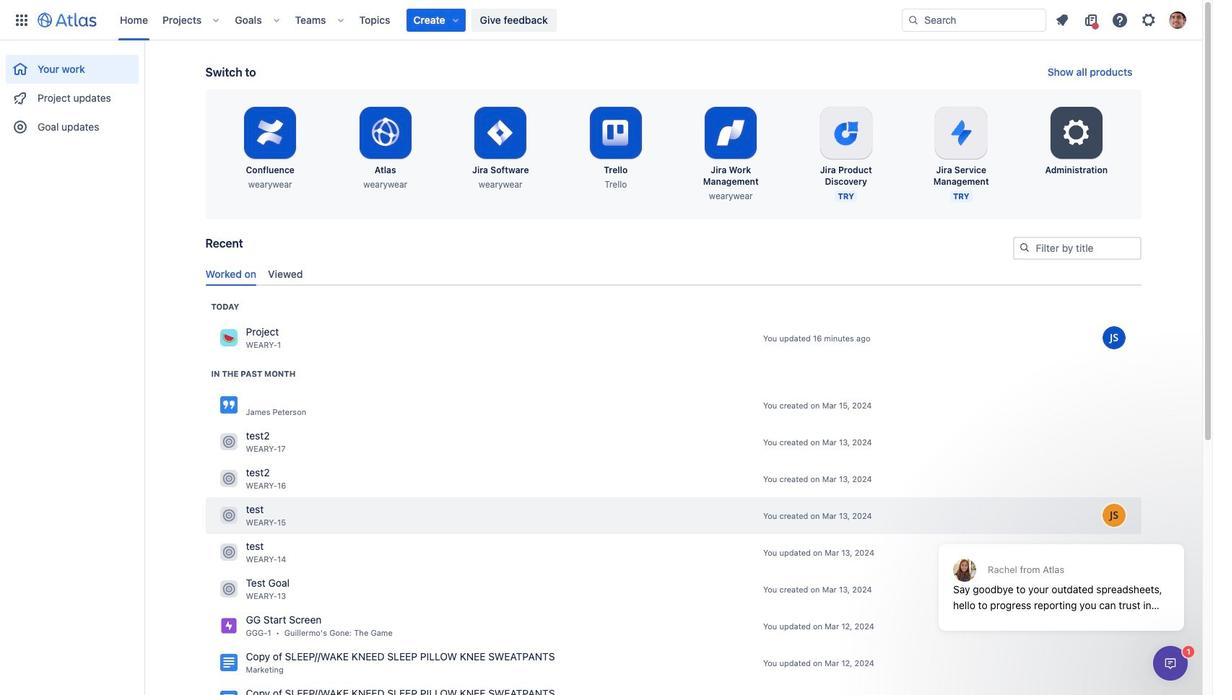Task type: vqa. For each thing, say whether or not it's contained in the screenshot.
the Search field
yes



Task type: locate. For each thing, give the bounding box(es) containing it.
1 vertical spatial heading
[[211, 368, 296, 380]]

None search field
[[902, 8, 1047, 31]]

heading for 1st confluence image from the top
[[211, 368, 296, 380]]

0 horizontal spatial settings image
[[1059, 116, 1094, 150]]

group
[[6, 40, 139, 146]]

townsquare image
[[220, 330, 237, 347], [220, 434, 237, 451], [220, 470, 237, 488], [220, 507, 237, 525], [220, 544, 237, 561]]

top element
[[9, 0, 902, 40]]

0 vertical spatial confluence image
[[220, 397, 237, 414]]

confluence image
[[220, 397, 237, 414], [220, 692, 237, 696]]

1 vertical spatial settings image
[[1059, 116, 1094, 150]]

1 heading from the top
[[211, 301, 239, 313]]

tab list
[[200, 262, 1147, 286]]

3 townsquare image from the top
[[220, 470, 237, 488]]

2 heading from the top
[[211, 368, 296, 380]]

banner
[[0, 0, 1203, 40]]

1 confluence image from the top
[[220, 397, 237, 414]]

0 vertical spatial heading
[[211, 301, 239, 313]]

0 vertical spatial settings image
[[1141, 11, 1158, 29]]

townsquare image
[[220, 581, 237, 598]]

dialog
[[932, 509, 1192, 642], [1154, 646, 1188, 681]]

heading
[[211, 301, 239, 313], [211, 368, 296, 380]]

1 vertical spatial confluence image
[[220, 692, 237, 696]]

settings image
[[1141, 11, 1158, 29], [1059, 116, 1094, 150]]

confluence image
[[220, 655, 237, 672]]

1 vertical spatial dialog
[[1154, 646, 1188, 681]]

1 horizontal spatial settings image
[[1141, 11, 1158, 29]]

search image
[[908, 14, 920, 26]]



Task type: describe. For each thing, give the bounding box(es) containing it.
2 townsquare image from the top
[[220, 434, 237, 451]]

notifications image
[[1054, 11, 1071, 29]]

search image
[[1019, 242, 1030, 254]]

1 townsquare image from the top
[[220, 330, 237, 347]]

5 townsquare image from the top
[[220, 544, 237, 561]]

switch to... image
[[13, 11, 30, 29]]

Filter by title field
[[1014, 238, 1140, 259]]

jira image
[[220, 618, 237, 635]]

heading for 1st townsquare image from the top of the page
[[211, 301, 239, 313]]

4 townsquare image from the top
[[220, 507, 237, 525]]

Search field
[[902, 8, 1047, 31]]

help image
[[1112, 11, 1129, 29]]

account image
[[1169, 11, 1187, 29]]

2 confluence image from the top
[[220, 692, 237, 696]]

0 vertical spatial dialog
[[932, 509, 1192, 642]]



